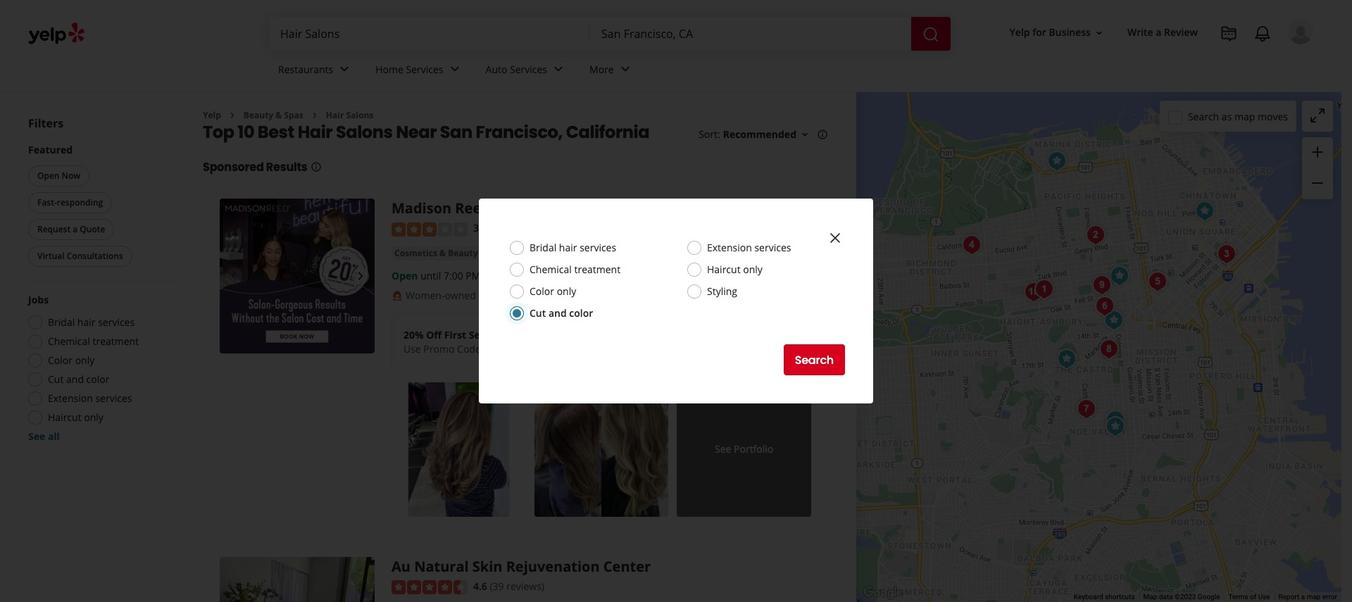 Task type: describe. For each thing, give the bounding box(es) containing it.
david james image
[[1088, 271, 1116, 299]]

0 horizontal spatial beauty
[[244, 109, 273, 121]]

all
[[48, 430, 60, 443]]

'newclient20'
[[483, 342, 554, 356]]

services for auto services
[[510, 62, 547, 76]]

verified license button
[[598, 247, 676, 260]]

yelp for business
[[1010, 26, 1091, 39]]

color only inside search dialog
[[530, 285, 576, 298]]

map for moves
[[1235, 110, 1255, 123]]

request a quote
[[37, 223, 105, 235]]

sort:
[[699, 128, 720, 141]]

enzi hair image
[[1053, 345, 1081, 373]]

quote
[[80, 223, 105, 235]]

shortcuts
[[1105, 593, 1135, 601]]

24 chevron down v2 image for auto services
[[550, 61, 567, 78]]

4.6 star rating image
[[392, 581, 468, 595]]

see all
[[28, 430, 60, 443]]

1 horizontal spatial hayes
[[688, 247, 716, 260]]

0 horizontal spatial bridal hair services
[[48, 316, 135, 329]]

next image
[[352, 268, 369, 285]]

1 vertical spatial bridal
[[48, 316, 75, 329]]

©2023
[[1175, 593, 1196, 601]]

services for home services
[[406, 62, 443, 76]]

steel + lacquer image
[[1144, 268, 1172, 296]]

styling
[[707, 285, 738, 298]]

1 vertical spatial color only
[[48, 354, 95, 367]]

yelp link
[[203, 109, 221, 121]]

write
[[1128, 26, 1154, 39]]

zoom in image
[[1309, 143, 1326, 160]]

home services link
[[364, 51, 474, 92]]

data
[[1159, 593, 1173, 601]]

1 horizontal spatial hair salons link
[[517, 246, 570, 260]]

and inside search dialog
[[549, 306, 567, 320]]

0 horizontal spatial hair salons
[[326, 109, 374, 121]]

chemical treatment inside search dialog
[[530, 263, 621, 276]]

as
[[1222, 110, 1232, 123]]

16 chevron down v2 image
[[1094, 27, 1105, 39]]

map data ©2023 google
[[1144, 593, 1220, 601]]

terms of use link
[[1229, 593, 1270, 601]]

write a review
[[1128, 26, 1198, 39]]

salon mio mio image
[[1072, 395, 1101, 423]]

slideshow element
[[220, 199, 375, 354]]

0 horizontal spatial chemical treatment
[[48, 335, 139, 348]]

verified license
[[598, 247, 676, 260]]

owned
[[445, 289, 476, 302]]

home services
[[376, 62, 443, 76]]

-
[[596, 199, 601, 218]]

code
[[457, 342, 481, 356]]

16 chevron right v2 image for hair salons
[[309, 110, 320, 121]]

reviews)
[[507, 580, 544, 593]]

0 horizontal spatial valley
[[651, 199, 693, 218]]

see all button
[[28, 430, 60, 443]]

hair up 16 info v2 image
[[298, 121, 333, 144]]

service
[[469, 328, 504, 342]]

auto
[[486, 62, 507, 76]]

user actions element
[[999, 18, 1333, 104]]

3.2 star rating image
[[392, 222, 468, 237]]

1 vertical spatial and
[[66, 373, 84, 386]]

supply
[[480, 247, 508, 259]]

haircut only inside option group
[[48, 411, 103, 424]]

now
[[62, 170, 80, 182]]

virtual consultations button
[[28, 246, 132, 267]]

virtual consultations
[[37, 250, 123, 262]]

a for write
[[1156, 26, 1162, 39]]

extension inside search dialog
[[707, 241, 752, 254]]

error
[[1323, 593, 1338, 601]]

4.6
[[473, 580, 487, 593]]

map
[[1144, 593, 1158, 601]]

24 chevron down v2 image for restaurants
[[336, 61, 353, 78]]

treatment inside search dialog
[[574, 263, 621, 276]]

0 horizontal spatial chemical
[[48, 335, 90, 348]]

responding
[[57, 197, 103, 208]]

salt salon image
[[1020, 278, 1048, 306]]

hair right reed
[[494, 199, 524, 218]]

24 chevron down v2 image for more
[[617, 61, 634, 78]]

license
[[639, 247, 676, 260]]

b parlor image
[[1095, 335, 1123, 363]]

auto services link
[[474, 51, 578, 92]]

16 women owned v2 image
[[392, 290, 403, 301]]

portfolio
[[734, 443, 774, 456]]

open for open now
[[37, 170, 59, 182]]

beauty & spas link
[[244, 109, 303, 121]]

cut and color inside option group
[[48, 373, 109, 386]]

search button
[[784, 344, 845, 375]]

certified professionals
[[562, 289, 665, 302]]

10
[[238, 121, 254, 144]]

cosmetics
[[394, 247, 437, 259]]

search dialog
[[0, 0, 1352, 602]]

a for request
[[73, 223, 78, 235]]

map region
[[737, 49, 1352, 602]]

yelp for yelp link at the left top of page
[[203, 109, 221, 121]]

cut and color inside search dialog
[[530, 306, 593, 320]]

keyboard shortcuts button
[[1074, 592, 1135, 602]]

women-owned & operated
[[406, 289, 530, 302]]

see for see portfolio
[[715, 443, 731, 456]]

16 info v2 image
[[310, 162, 322, 173]]

reed
[[455, 199, 490, 218]]

haircut inside search dialog
[[707, 263, 741, 276]]

google image
[[860, 584, 907, 602]]

for
[[1033, 26, 1047, 39]]

review
[[1164, 26, 1198, 39]]

more link
[[578, 51, 645, 92]]

request
[[37, 223, 71, 235]]

16 chevron right v2 image for beauty & spas
[[227, 110, 238, 121]]

madison reed hair color bar - hayes valley image
[[1106, 262, 1134, 290]]

1 horizontal spatial use
[[1258, 593, 1270, 601]]

previous image
[[225, 268, 242, 285]]

sponsored results
[[203, 159, 307, 176]]

certified
[[562, 289, 601, 302]]

notifications image
[[1254, 25, 1271, 42]]

color inside search dialog
[[569, 306, 593, 320]]

fast-responding
[[37, 197, 103, 208]]

0 vertical spatial hayes
[[604, 199, 647, 218]]

save
[[566, 342, 587, 356]]

operated
[[488, 289, 530, 302]]

24 verified filled v2 image
[[576, 246, 593, 263]]

fast-responding button
[[28, 192, 112, 213]]

option group containing jobs
[[24, 293, 175, 444]]

au natural skin rejuvenation center
[[392, 557, 651, 576]]

restaurants link
[[267, 51, 364, 92]]

verified
[[598, 247, 637, 260]]

au natural skin rejuvenation center link
[[392, 557, 651, 576]]

report a map error
[[1279, 593, 1338, 601]]

16 info v2 image
[[817, 129, 828, 140]]

20% off first service use promo code 'newclient20' & save 20%
[[404, 328, 609, 356]]

madison reed hair color bar - hayes valley
[[392, 199, 693, 218]]

a for report
[[1301, 593, 1305, 601]]

cut inside option group
[[48, 373, 64, 386]]

until
[[421, 269, 441, 282]]

off
[[426, 328, 442, 342]]

francisco,
[[476, 121, 563, 144]]

hair salons button
[[517, 246, 570, 260]]

virtual
[[37, 250, 65, 262]]



Task type: vqa. For each thing, say whether or not it's contained in the screenshot.
Landscape
no



Task type: locate. For each thing, give the bounding box(es) containing it.
24 chevron down v2 image
[[336, 61, 353, 78], [617, 61, 634, 78]]

color down jobs
[[48, 354, 73, 367]]

hair inside option group
[[77, 316, 95, 329]]

color inside search dialog
[[530, 285, 554, 298]]

hair salons link down restaurants link
[[326, 109, 374, 121]]

1 24 chevron down v2 image from the left
[[446, 61, 463, 78]]

color inside option group
[[86, 373, 109, 386]]

2 horizontal spatial a
[[1301, 593, 1305, 601]]

of
[[1250, 593, 1257, 601]]

1 vertical spatial beauty
[[448, 247, 478, 259]]

16 certified professionals v2 image
[[548, 290, 559, 301]]

request a quote button
[[28, 219, 114, 240]]

hair down virtual consultations "button"
[[77, 316, 95, 329]]

3.2
[[473, 221, 490, 235]]

0 horizontal spatial cut and color
[[48, 373, 109, 386]]

hair
[[326, 109, 344, 121], [298, 121, 333, 144], [494, 199, 524, 218], [520, 247, 538, 259]]

hair inside button
[[520, 247, 538, 259]]

1 vertical spatial search
[[795, 352, 834, 368]]

color only down jobs
[[48, 354, 95, 367]]

yelp left '10'
[[203, 109, 221, 121]]

&
[[276, 109, 282, 121], [440, 247, 446, 259], [479, 289, 486, 302], [556, 342, 563, 356]]

2 16 chevron right v2 image from the left
[[309, 110, 320, 121]]

terms
[[1229, 593, 1249, 601]]

color
[[527, 199, 565, 218], [530, 285, 554, 298], [48, 354, 73, 367]]

cut down the operated
[[530, 306, 546, 320]]

0 vertical spatial chemical
[[530, 263, 572, 276]]

None search field
[[269, 17, 954, 51]]

0 vertical spatial color only
[[530, 285, 576, 298]]

see inside option group
[[28, 430, 45, 443]]

episode salon & spa image
[[1101, 406, 1129, 435]]

zoom out image
[[1309, 175, 1326, 192]]

extension up styling
[[707, 241, 752, 254]]

lombard beauty salon image
[[1043, 147, 1071, 175]]

24 chevron down v2 image for home services
[[446, 61, 463, 78]]

use inside "20% off first service use promo code 'newclient20' & save 20%"
[[404, 342, 421, 356]]

24 chevron down v2 image
[[446, 61, 463, 78], [550, 61, 567, 78]]

group
[[1302, 137, 1333, 199]]

cut up all
[[48, 373, 64, 386]]

map
[[1235, 110, 1255, 123], [1307, 593, 1321, 601]]

1 horizontal spatial cut and color
[[530, 306, 593, 320]]

& left save
[[556, 342, 563, 356]]

0 vertical spatial haircut
[[707, 263, 741, 276]]

hair right spas
[[326, 109, 344, 121]]

yelp for yelp for business
[[1010, 26, 1030, 39]]

option group
[[24, 293, 175, 444]]

hayes valley
[[688, 247, 745, 260]]

bridal hair services
[[530, 241, 616, 254], [48, 316, 135, 329]]

0 horizontal spatial 16 chevron right v2 image
[[227, 110, 238, 121]]

a
[[1156, 26, 1162, 39], [73, 223, 78, 235], [1301, 593, 1305, 601]]

terms of use
[[1229, 593, 1270, 601]]

cut and color down 16 certified professionals v2 image
[[530, 306, 593, 320]]

adrian elwell image
[[1191, 197, 1219, 225]]

chemical treatment down jobs
[[48, 335, 139, 348]]

0 horizontal spatial see
[[28, 430, 45, 443]]

1 vertical spatial cut and color
[[48, 373, 109, 386]]

24 chevron down v2 image inside restaurants link
[[336, 61, 353, 78]]

featured
[[28, 143, 73, 156]]

expand map image
[[1309, 107, 1326, 124]]

extension services
[[707, 241, 791, 254], [48, 392, 132, 405]]

restaurants
[[278, 62, 333, 76]]

yelp left for
[[1010, 26, 1030, 39]]

haircut only inside search dialog
[[707, 263, 763, 276]]

1 vertical spatial map
[[1307, 593, 1321, 601]]

0 vertical spatial chemical treatment
[[530, 263, 621, 276]]

center
[[604, 557, 651, 576]]

1 horizontal spatial color
[[569, 306, 593, 320]]

1 vertical spatial extension services
[[48, 392, 132, 405]]

20% left off
[[404, 328, 424, 342]]

extension inside option group
[[48, 392, 93, 405]]

0 vertical spatial extension
[[707, 241, 752, 254]]

lisa's lash image
[[1101, 413, 1129, 441]]

see left 'portfolio'
[[715, 443, 731, 456]]

color inside option group
[[48, 354, 73, 367]]

search as map moves
[[1188, 110, 1288, 123]]

consultations
[[67, 250, 123, 262]]

chemical down hair salons button
[[530, 263, 572, 276]]

1 vertical spatial treatment
[[93, 335, 139, 348]]

valley up license
[[651, 199, 693, 218]]

services
[[580, 241, 616, 254], [755, 241, 791, 254], [98, 316, 135, 329], [95, 392, 132, 405]]

and
[[549, 306, 567, 320], [66, 373, 84, 386]]

see left all
[[28, 430, 45, 443]]

(39
[[490, 580, 504, 593]]

cosmetics & beauty supply link
[[392, 246, 511, 260]]

0 vertical spatial and
[[549, 306, 567, 320]]

chemical inside search dialog
[[530, 263, 572, 276]]

hayes right -
[[604, 199, 647, 218]]

extension services inside search dialog
[[707, 241, 791, 254]]

beauty
[[244, 109, 273, 121], [448, 247, 478, 259]]

0 horizontal spatial open
[[37, 170, 59, 182]]

haircut down the hayes valley
[[707, 263, 741, 276]]

use
[[404, 342, 421, 356], [1258, 593, 1270, 601]]

0 horizontal spatial 24 chevron down v2 image
[[446, 61, 463, 78]]

2 vertical spatial color
[[48, 354, 73, 367]]

1 vertical spatial use
[[1258, 593, 1270, 601]]

0 horizontal spatial extension services
[[48, 392, 132, 405]]

pm
[[466, 269, 481, 282]]

24 chevron down v2 image inside more link
[[617, 61, 634, 78]]

& inside cosmetics & beauty supply button
[[440, 247, 446, 259]]

services right home
[[406, 62, 443, 76]]

hayes up styling
[[688, 247, 716, 260]]

chemical treatment
[[530, 263, 621, 276], [48, 335, 139, 348]]

1 horizontal spatial haircut
[[707, 263, 741, 276]]

& down pm
[[479, 289, 486, 302]]

hair salons down restaurants link
[[326, 109, 374, 121]]

cut and color
[[530, 306, 593, 320], [48, 373, 109, 386]]

treatment inside option group
[[93, 335, 139, 348]]

chemical down jobs
[[48, 335, 90, 348]]

promo
[[424, 342, 455, 356]]

& up open until 7:00 pm
[[440, 247, 446, 259]]

studio estrada image
[[1091, 292, 1119, 320]]

color down hair salons button
[[530, 285, 554, 298]]

1 vertical spatial color
[[86, 373, 109, 386]]

24 chevron down v2 image inside home services link
[[446, 61, 463, 78]]

chemical treatment down 24 verified filled v2 icon
[[530, 263, 621, 276]]

1 horizontal spatial beauty
[[448, 247, 478, 259]]

24 chevron down v2 image right restaurants
[[336, 61, 353, 78]]

0 horizontal spatial hayes
[[604, 199, 647, 218]]

1 vertical spatial valley
[[718, 247, 745, 260]]

services right auto on the top left
[[510, 62, 547, 76]]

madison reed hair color bar - hayes valley link
[[392, 199, 693, 218]]

beauty up 7:00
[[448, 247, 478, 259]]

a right write
[[1156, 26, 1162, 39]]

open
[[37, 170, 59, 182], [392, 269, 418, 282]]

1 horizontal spatial haircut only
[[707, 263, 763, 276]]

use right of
[[1258, 593, 1270, 601]]

cut and color up all
[[48, 373, 109, 386]]

0 horizontal spatial 20%
[[404, 328, 424, 342]]

1 horizontal spatial bridal hair services
[[530, 241, 616, 254]]

salon baobao image
[[1100, 306, 1128, 335]]

cosmetics & beauty supply
[[394, 247, 508, 259]]

2 24 chevron down v2 image from the left
[[550, 61, 567, 78]]

1 horizontal spatial chemical treatment
[[530, 263, 621, 276]]

0 vertical spatial map
[[1235, 110, 1255, 123]]

code salon image
[[1213, 240, 1241, 268]]

1 horizontal spatial hair salons
[[520, 247, 567, 259]]

yelp inside button
[[1010, 26, 1030, 39]]

madison
[[392, 199, 452, 218]]

bridal hair services down jobs
[[48, 316, 135, 329]]

1 vertical spatial cut
[[48, 373, 64, 386]]

hair salons link left 24 verified filled v2 icon
[[517, 246, 570, 260]]

0 vertical spatial cut
[[530, 306, 546, 320]]

1 vertical spatial a
[[73, 223, 78, 235]]

1 horizontal spatial 16 chevron right v2 image
[[309, 110, 320, 121]]

1 vertical spatial haircut only
[[48, 411, 103, 424]]

spas
[[284, 109, 303, 121]]

hong kong mona hair studio image
[[958, 231, 986, 259]]

madison reed hair color bar - hayes valley image
[[220, 199, 375, 354]]

hair salons link
[[326, 109, 374, 121], [517, 246, 570, 260]]

0 vertical spatial valley
[[651, 199, 693, 218]]

1 horizontal spatial hair
[[559, 241, 577, 254]]

0 horizontal spatial a
[[73, 223, 78, 235]]

little sparrow salon & barber image
[[1030, 275, 1058, 304]]

filters
[[28, 116, 64, 131]]

extension services up styling
[[707, 241, 791, 254]]

1 vertical spatial extension
[[48, 392, 93, 405]]

a inside request a quote button
[[73, 223, 78, 235]]

0 vertical spatial search
[[1188, 110, 1219, 123]]

1 horizontal spatial treatment
[[574, 263, 621, 276]]

cut
[[530, 306, 546, 320], [48, 373, 64, 386]]

16 chevron right v2 image right spas
[[309, 110, 320, 121]]

0 horizontal spatial yelp
[[203, 109, 221, 121]]

0 vertical spatial treatment
[[574, 263, 621, 276]]

best
[[258, 121, 294, 144]]

haircut
[[707, 263, 741, 276], [48, 411, 81, 424]]

0 horizontal spatial haircut only
[[48, 411, 103, 424]]

0 vertical spatial use
[[404, 342, 421, 356]]

1 vertical spatial color
[[530, 285, 554, 298]]

search for search
[[795, 352, 834, 368]]

salons
[[346, 109, 374, 121], [336, 121, 393, 144], [540, 247, 567, 259]]

beauty inside button
[[448, 247, 478, 259]]

map left error
[[1307, 593, 1321, 601]]

first
[[444, 328, 466, 342]]

valley up styling
[[718, 247, 745, 260]]

1 vertical spatial open
[[392, 269, 418, 282]]

nepenji japan center beauty clinic image
[[1082, 221, 1110, 249]]

0 vertical spatial bridal
[[530, 241, 557, 254]]

yelp for business button
[[1004, 20, 1111, 45]]

business categories element
[[267, 51, 1314, 92]]

hair down bar
[[559, 241, 577, 254]]

services
[[406, 62, 443, 76], [510, 62, 547, 76]]

salons inside button
[[540, 247, 567, 259]]

only
[[743, 263, 763, 276], [557, 285, 576, 298], [75, 354, 95, 367], [84, 411, 103, 424]]

haircut only
[[707, 263, 763, 276], [48, 411, 103, 424]]

results
[[266, 159, 307, 176]]

open for open until 7:00 pm
[[392, 269, 418, 282]]

map for error
[[1307, 593, 1321, 601]]

natural
[[414, 557, 469, 576]]

1 horizontal spatial extension services
[[707, 241, 791, 254]]

7:00
[[444, 269, 463, 282]]

haircut only up all
[[48, 411, 103, 424]]

extension services up all
[[48, 392, 132, 405]]

1 horizontal spatial services
[[510, 62, 547, 76]]

color
[[569, 306, 593, 320], [86, 373, 109, 386]]

0 horizontal spatial cut
[[48, 373, 64, 386]]

1 horizontal spatial and
[[549, 306, 567, 320]]

rejuvenation
[[506, 557, 600, 576]]

see portfolio link
[[677, 383, 811, 517]]

0 horizontal spatial hair
[[77, 316, 95, 329]]

1 horizontal spatial 24 chevron down v2 image
[[550, 61, 567, 78]]

report a map error link
[[1279, 593, 1338, 601]]

1 vertical spatial yelp
[[203, 109, 221, 121]]

cut inside search dialog
[[530, 306, 546, 320]]

24 chevron down v2 image inside auto services link
[[550, 61, 567, 78]]

24 chevron down v2 image left auto on the top left
[[446, 61, 463, 78]]

0 vertical spatial hair salons link
[[326, 109, 374, 121]]

bridal inside search dialog
[[530, 241, 557, 254]]

1 horizontal spatial bridal
[[530, 241, 557, 254]]

use left promo
[[404, 342, 421, 356]]

0 horizontal spatial haircut
[[48, 411, 81, 424]]

near
[[396, 121, 437, 144]]

beauty left spas
[[244, 109, 273, 121]]

0 vertical spatial cut and color
[[530, 306, 593, 320]]

hair right supply on the left top of page
[[520, 247, 538, 259]]

women-
[[406, 289, 445, 302]]

24 chevron down v2 image right auto services
[[550, 61, 567, 78]]

skin
[[472, 557, 503, 576]]

0 vertical spatial open
[[37, 170, 59, 182]]

4.6 (39 reviews)
[[473, 580, 544, 593]]

1 horizontal spatial extension
[[707, 241, 752, 254]]

see portfolio
[[715, 443, 774, 456]]

0 horizontal spatial map
[[1235, 110, 1255, 123]]

24 chevron down v2 image right "more"
[[617, 61, 634, 78]]

1 horizontal spatial 20%
[[590, 342, 609, 356]]

open up 16 women owned v2 image
[[392, 269, 418, 282]]

hair salons inside hair salons button
[[520, 247, 567, 259]]

haircut only down the hayes valley
[[707, 263, 763, 276]]

featured group
[[25, 143, 175, 270]]

20%
[[404, 328, 424, 342], [590, 342, 609, 356]]

projects image
[[1221, 25, 1238, 42]]

0 vertical spatial 20%
[[404, 328, 424, 342]]

2 services from the left
[[510, 62, 547, 76]]

search inside button
[[795, 352, 834, 368]]

open left now
[[37, 170, 59, 182]]

1 horizontal spatial cut
[[530, 306, 546, 320]]

bridal hair services down bar
[[530, 241, 616, 254]]

a right report
[[1301, 593, 1305, 601]]

map right as
[[1235, 110, 1255, 123]]

0 vertical spatial extension services
[[707, 241, 791, 254]]

1 16 chevron right v2 image from the left
[[227, 110, 238, 121]]

0 vertical spatial hair salons
[[326, 109, 374, 121]]

more
[[590, 62, 614, 76]]

0 vertical spatial haircut only
[[707, 263, 763, 276]]

0 vertical spatial color
[[527, 199, 565, 218]]

see for see all
[[28, 430, 45, 443]]

16 chevron right v2 image right yelp link at the left top of page
[[227, 110, 238, 121]]

haircut up all
[[48, 411, 81, 424]]

report
[[1279, 593, 1300, 601]]

0 horizontal spatial and
[[66, 373, 84, 386]]

1 vertical spatial haircut
[[48, 411, 81, 424]]

au
[[392, 557, 411, 576]]

1 horizontal spatial open
[[392, 269, 418, 282]]

write a review link
[[1122, 20, 1204, 45]]

a left quote
[[73, 223, 78, 235]]

16 chevron right v2 image
[[227, 110, 238, 121], [309, 110, 320, 121]]

bridal down madison reed hair color bar - hayes valley
[[530, 241, 557, 254]]

search for search as map moves
[[1188, 110, 1219, 123]]

hair inside search dialog
[[559, 241, 577, 254]]

search
[[1188, 110, 1219, 123], [795, 352, 834, 368]]

0 vertical spatial a
[[1156, 26, 1162, 39]]

moves
[[1258, 110, 1288, 123]]

jobs
[[28, 293, 49, 306]]

1 horizontal spatial yelp
[[1010, 26, 1030, 39]]

a inside 'write a review' link
[[1156, 26, 1162, 39]]

chemical
[[530, 263, 572, 276], [48, 335, 90, 348]]

keyboard shortcuts
[[1074, 593, 1135, 601]]

beauty & spas
[[244, 109, 303, 121]]

2 24 chevron down v2 image from the left
[[617, 61, 634, 78]]

0 horizontal spatial bridal
[[48, 316, 75, 329]]

search image
[[923, 26, 940, 43]]

1 horizontal spatial chemical
[[530, 263, 572, 276]]

0 horizontal spatial 24 chevron down v2 image
[[336, 61, 353, 78]]

1 horizontal spatial color only
[[530, 285, 576, 298]]

bar
[[568, 199, 593, 218]]

bridal hair services inside search dialog
[[530, 241, 616, 254]]

1 vertical spatial chemical
[[48, 335, 90, 348]]

home
[[376, 62, 404, 76]]

professionals
[[604, 289, 665, 302]]

0 horizontal spatial services
[[406, 62, 443, 76]]

& inside "20% off first service use promo code 'newclient20' & save 20%"
[[556, 342, 563, 356]]

open until 7:00 pm
[[392, 269, 481, 282]]

1 24 chevron down v2 image from the left
[[336, 61, 353, 78]]

close image
[[827, 229, 844, 246]]

0 horizontal spatial search
[[795, 352, 834, 368]]

bridal down jobs
[[48, 316, 75, 329]]

1 horizontal spatial valley
[[718, 247, 745, 260]]

color only down hair salons button
[[530, 285, 576, 298]]

& left spas
[[276, 109, 282, 121]]

1 vertical spatial chemical treatment
[[48, 335, 139, 348]]

sponsored
[[203, 159, 264, 176]]

open inside button
[[37, 170, 59, 182]]

2 vertical spatial a
[[1301, 593, 1305, 601]]

0 horizontal spatial color
[[86, 373, 109, 386]]

1 vertical spatial hair
[[77, 316, 95, 329]]

top
[[203, 121, 234, 144]]

extension up all
[[48, 392, 93, 405]]

color left bar
[[527, 199, 565, 218]]

hair salons left 24 verified filled v2 icon
[[520, 247, 567, 259]]

1 services from the left
[[406, 62, 443, 76]]

20% right save
[[590, 342, 609, 356]]



